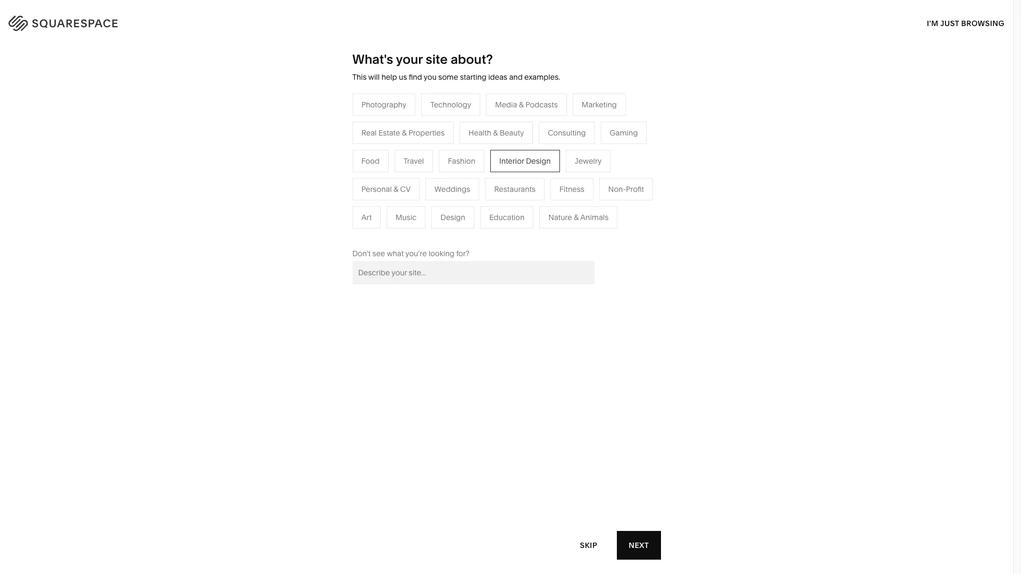Task type: vqa. For each thing, say whether or not it's contained in the screenshot.
Preview Beaumont link
no



Task type: describe. For each thing, give the bounding box(es) containing it.
travel down real estate & properties radio
[[385, 148, 406, 157]]

0 horizontal spatial media & podcasts
[[385, 180, 448, 189]]

art
[[361, 213, 372, 222]]

non-profit
[[608, 184, 644, 194]]

Media & Podcasts radio
[[486, 94, 567, 116]]

community & non-profits link
[[273, 196, 372, 205]]

profits
[[340, 196, 362, 205]]

i'm just browsing
[[927, 18, 1005, 28]]

photography
[[361, 100, 406, 109]]

Photography radio
[[352, 94, 416, 116]]

what's your site about? this will help us find you some starting ideas and examples.
[[352, 52, 560, 82]]

personal & cv
[[361, 184, 411, 194]]

about?
[[451, 52, 493, 67]]

& inside personal & cv radio
[[394, 184, 398, 194]]

Music radio
[[387, 206, 426, 229]]

podcasts inside radio
[[526, 100, 558, 109]]

help
[[382, 72, 397, 82]]

skip button
[[568, 531, 609, 560]]

interior
[[499, 156, 524, 166]]

skip
[[580, 541, 597, 550]]

& inside real estate & properties radio
[[402, 128, 407, 138]]

0 vertical spatial nature & animals
[[497, 164, 557, 173]]

nature & animals link
[[497, 164, 568, 173]]

Interior Design radio
[[490, 150, 560, 172]]

real inside radio
[[361, 128, 377, 138]]

1 horizontal spatial design
[[526, 156, 551, 166]]

real estate & properties inside real estate & properties radio
[[361, 128, 445, 138]]

fitness link
[[497, 180, 533, 189]]

non- inside radio
[[608, 184, 626, 194]]

1 horizontal spatial real
[[385, 228, 400, 237]]

beauty
[[500, 128, 524, 138]]

& inside nature & animals option
[[574, 213, 579, 222]]

next
[[629, 541, 649, 550]]

1 vertical spatial properties
[[432, 228, 468, 237]]

see
[[373, 249, 385, 258]]

us
[[399, 72, 407, 82]]

0 horizontal spatial nature
[[497, 164, 521, 173]]

education
[[489, 213, 525, 222]]

degraw image
[[364, 364, 650, 574]]

events
[[385, 196, 408, 205]]

log             in link
[[973, 16, 1000, 26]]

1 vertical spatial non-
[[322, 196, 340, 205]]

Jewelry radio
[[566, 150, 611, 172]]

1 vertical spatial design
[[441, 213, 465, 222]]

0 horizontal spatial fitness
[[497, 180, 522, 189]]

travel link
[[385, 148, 416, 157]]

for?
[[456, 249, 470, 258]]

find
[[409, 72, 422, 82]]

browsing
[[962, 18, 1005, 28]]

your
[[396, 52, 423, 67]]

music
[[396, 213, 417, 222]]

cv
[[400, 184, 411, 194]]

restaurants inside restaurants option
[[494, 184, 536, 194]]

Fashion radio
[[439, 150, 485, 172]]

i'm
[[927, 18, 939, 28]]

this
[[352, 72, 367, 82]]

Food radio
[[352, 150, 389, 172]]

0 vertical spatial restaurants
[[385, 164, 426, 173]]

restaurants link
[[385, 164, 437, 173]]

don't see what you're looking for?
[[352, 249, 470, 258]]

starting
[[460, 72, 487, 82]]

fashion
[[448, 156, 475, 166]]

Non-Profit radio
[[599, 178, 653, 200]]

Technology radio
[[421, 94, 480, 116]]

examples.
[[525, 72, 560, 82]]

interior design
[[499, 156, 551, 166]]

0 vertical spatial animals
[[529, 164, 557, 173]]

& inside media & podcasts radio
[[519, 100, 524, 109]]

Education radio
[[480, 206, 534, 229]]

media & podcasts link
[[385, 180, 458, 189]]

Health & Beauty radio
[[460, 122, 533, 144]]

nature & animals inside option
[[549, 213, 609, 222]]

gaming
[[610, 128, 638, 138]]

just
[[941, 18, 960, 28]]

Art radio
[[352, 206, 381, 229]]

Nature & Animals radio
[[540, 206, 618, 229]]

animals inside option
[[580, 213, 609, 222]]



Task type: locate. For each thing, give the bounding box(es) containing it.
media up beauty on the top of the page
[[495, 100, 517, 109]]

profit
[[626, 184, 644, 194]]

1 horizontal spatial restaurants
[[494, 184, 536, 194]]

technology
[[430, 100, 471, 109]]

Restaurants radio
[[485, 178, 545, 200]]

will
[[368, 72, 380, 82]]

0 vertical spatial media
[[495, 100, 517, 109]]

1 vertical spatial nature
[[549, 213, 572, 222]]

1 vertical spatial real estate & properties
[[385, 228, 468, 237]]

travel
[[385, 148, 406, 157], [404, 156, 424, 166]]

what's
[[352, 52, 393, 67]]

media & podcasts inside radio
[[495, 100, 558, 109]]

real estate & properties
[[361, 128, 445, 138], [385, 228, 468, 237]]

media & podcasts down and
[[495, 100, 558, 109]]

real down music
[[385, 228, 400, 237]]

0 vertical spatial real
[[361, 128, 377, 138]]

properties up looking
[[432, 228, 468, 237]]

nature & animals
[[497, 164, 557, 173], [549, 213, 609, 222]]

fitness up nature & animals option
[[560, 184, 585, 194]]

properties inside radio
[[409, 128, 445, 138]]

1 vertical spatial podcasts
[[415, 180, 448, 189]]

nature & animals down the 'home & decor' link
[[497, 164, 557, 173]]

0 vertical spatial podcasts
[[526, 100, 558, 109]]

non-
[[608, 184, 626, 194], [322, 196, 340, 205]]

in
[[992, 16, 1000, 26]]

0 vertical spatial non-
[[608, 184, 626, 194]]

real estate & properties up travel link
[[361, 128, 445, 138]]

1 horizontal spatial podcasts
[[526, 100, 558, 109]]

design
[[526, 156, 551, 166], [441, 213, 465, 222]]

0 horizontal spatial podcasts
[[415, 180, 448, 189]]

animals down fitness "option"
[[580, 213, 609, 222]]

media
[[495, 100, 517, 109], [385, 180, 407, 189]]

nature down home
[[497, 164, 521, 173]]

0 horizontal spatial non-
[[322, 196, 340, 205]]

real estate & properties up 'you're'
[[385, 228, 468, 237]]

& inside health & beauty radio
[[493, 128, 498, 138]]

animals down decor
[[529, 164, 557, 173]]

Personal & CV radio
[[352, 178, 420, 200]]

weddings up design option
[[435, 184, 470, 194]]

Weddings radio
[[426, 178, 479, 200]]

properties up travel radio
[[409, 128, 445, 138]]

1 vertical spatial nature & animals
[[549, 213, 609, 222]]

1 vertical spatial media
[[385, 180, 407, 189]]

Gaming radio
[[601, 122, 647, 144]]

media & podcasts
[[495, 100, 558, 109], [385, 180, 448, 189]]

0 horizontal spatial weddings
[[385, 212, 421, 221]]

community & non-profits
[[273, 196, 362, 205]]

podcasts
[[526, 100, 558, 109], [415, 180, 448, 189]]

estate
[[379, 128, 400, 138], [402, 228, 424, 237]]

0 vertical spatial media & podcasts
[[495, 100, 558, 109]]

looking
[[429, 249, 455, 258]]

media up events
[[385, 180, 407, 189]]

fitness inside "option"
[[560, 184, 585, 194]]

podcasts down restaurants "link"
[[415, 180, 448, 189]]

1 horizontal spatial nature
[[549, 213, 572, 222]]

real estate & properties link
[[385, 228, 479, 237]]

1 vertical spatial animals
[[580, 213, 609, 222]]

travel up media & podcasts link
[[404, 156, 424, 166]]

1 horizontal spatial media
[[495, 100, 517, 109]]

1 vertical spatial weddings
[[385, 212, 421, 221]]

media & podcasts down restaurants "link"
[[385, 180, 448, 189]]

0 vertical spatial nature
[[497, 164, 521, 173]]

decor
[[527, 148, 549, 157]]

jewelry
[[575, 156, 602, 166]]

and
[[509, 72, 523, 82]]

non- right 'community'
[[322, 196, 340, 205]]

0 horizontal spatial media
[[385, 180, 407, 189]]

0 horizontal spatial animals
[[529, 164, 557, 173]]

personal
[[361, 184, 392, 194]]

home & decor link
[[497, 148, 559, 157]]

health & beauty
[[469, 128, 524, 138]]

0 vertical spatial estate
[[379, 128, 400, 138]]

restaurants
[[385, 164, 426, 173], [494, 184, 536, 194]]

Travel radio
[[395, 150, 433, 172]]

0 horizontal spatial design
[[441, 213, 465, 222]]

1 vertical spatial estate
[[402, 228, 424, 237]]

restaurants down travel link
[[385, 164, 426, 173]]

Real Estate & Properties radio
[[352, 122, 454, 144]]

home
[[497, 148, 519, 157]]

0 horizontal spatial restaurants
[[385, 164, 426, 173]]

real
[[361, 128, 377, 138], [385, 228, 400, 237]]

1 horizontal spatial media & podcasts
[[495, 100, 558, 109]]

don't
[[352, 249, 371, 258]]

1 horizontal spatial weddings
[[435, 184, 470, 194]]

you're
[[405, 249, 427, 258]]

podcasts down examples.
[[526, 100, 558, 109]]

consulting
[[548, 128, 586, 138]]

1 horizontal spatial fitness
[[560, 184, 585, 194]]

Consulting radio
[[539, 122, 595, 144]]

log             in
[[973, 16, 1000, 26]]

what
[[387, 249, 404, 258]]

log
[[973, 16, 990, 26]]

weddings down events "link"
[[385, 212, 421, 221]]

media inside media & podcasts radio
[[495, 100, 517, 109]]

0 horizontal spatial estate
[[379, 128, 400, 138]]

weddings inside option
[[435, 184, 470, 194]]

squarespace logo image
[[21, 13, 139, 30]]

fitness
[[497, 180, 522, 189], [560, 184, 585, 194]]

Don't see what you're looking for? field
[[352, 261, 594, 284]]

1 horizontal spatial non-
[[608, 184, 626, 194]]

Fitness radio
[[551, 178, 594, 200]]

estate inside radio
[[379, 128, 400, 138]]

0 vertical spatial real estate & properties
[[361, 128, 445, 138]]

weddings
[[435, 184, 470, 194], [385, 212, 421, 221]]

Marketing radio
[[573, 94, 626, 116]]

community
[[273, 196, 314, 205]]

events link
[[385, 196, 419, 205]]

properties
[[409, 128, 445, 138], [432, 228, 468, 237]]

degraw element
[[364, 364, 650, 574]]

&
[[519, 100, 524, 109], [402, 128, 407, 138], [493, 128, 498, 138], [521, 148, 525, 157], [523, 164, 528, 173], [409, 180, 414, 189], [394, 184, 398, 194], [315, 196, 320, 205], [574, 213, 579, 222], [426, 228, 430, 237]]

0 vertical spatial weddings
[[435, 184, 470, 194]]

Design radio
[[432, 206, 474, 229]]

1 vertical spatial real
[[385, 228, 400, 237]]

nature
[[497, 164, 521, 173], [549, 213, 572, 222]]

estate down music
[[402, 228, 424, 237]]

1 vertical spatial restaurants
[[494, 184, 536, 194]]

1 horizontal spatial animals
[[580, 213, 609, 222]]

some
[[438, 72, 458, 82]]

i'm just browsing link
[[927, 9, 1005, 38]]

marketing
[[582, 100, 617, 109]]

1 vertical spatial media & podcasts
[[385, 180, 448, 189]]

home & decor
[[497, 148, 549, 157]]

nature inside option
[[549, 213, 572, 222]]

animals
[[529, 164, 557, 173], [580, 213, 609, 222]]

nature down fitness "option"
[[549, 213, 572, 222]]

0 horizontal spatial real
[[361, 128, 377, 138]]

fitness down interior
[[497, 180, 522, 189]]

nature & animals down fitness "option"
[[549, 213, 609, 222]]

next button
[[617, 531, 661, 560]]

non- down jewelry option
[[608, 184, 626, 194]]

real up food
[[361, 128, 377, 138]]

0 vertical spatial properties
[[409, 128, 445, 138]]

weddings link
[[385, 212, 431, 221]]

ideas
[[488, 72, 507, 82]]

you
[[424, 72, 437, 82]]

0 vertical spatial design
[[526, 156, 551, 166]]

1 horizontal spatial estate
[[402, 228, 424, 237]]

travel inside radio
[[404, 156, 424, 166]]

estate up travel link
[[379, 128, 400, 138]]

restaurants down nature & animals link
[[494, 184, 536, 194]]

squarespace logo link
[[21, 13, 217, 30]]

site
[[426, 52, 448, 67]]

food
[[361, 156, 380, 166]]

health
[[469, 128, 491, 138]]



